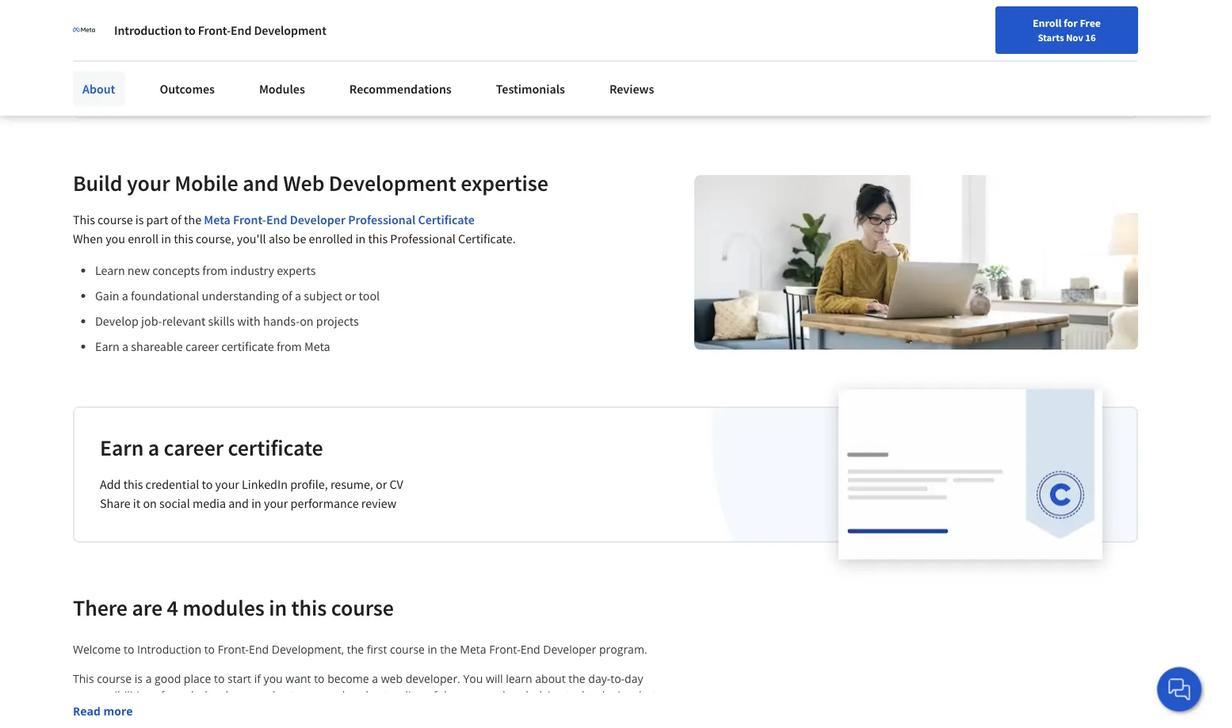 Task type: vqa. For each thing, say whether or not it's contained in the screenshot.
Goals
no



Task type: describe. For each thing, give the bounding box(es) containing it.
outcomes link
[[150, 71, 224, 106]]

meta front-end developer professional certificate link
[[204, 212, 475, 228]]

expertise
[[461, 170, 549, 197]]

the left core
[[440, 689, 457, 704]]

part
[[146, 212, 168, 228]]

0 horizontal spatial your
[[127, 170, 170, 197]]

is for a
[[135, 672, 143, 687]]

web
[[283, 170, 325, 197]]

to up developer
[[214, 672, 225, 687]]

technologies
[[567, 689, 632, 704]]

create
[[349, 705, 382, 720]]

work
[[544, 705, 570, 720]]

enrolled
[[309, 231, 353, 247]]

earn for earn a shareable career certificate from meta
[[95, 339, 120, 355]]

top
[[314, 0, 346, 28]]

how inside see how employees at top companies are mastering in-demand skills
[[138, 0, 179, 28]]

1 vertical spatial professional
[[391, 231, 456, 247]]

meta for the
[[204, 212, 231, 228]]

in up developer.
[[428, 643, 438, 658]]

add this credential to your linkedin profile, resume, or cv share it on social media and in your performance review
[[100, 477, 404, 512]]

more for learn
[[133, 75, 162, 91]]

0 vertical spatial professional
[[348, 212, 416, 228]]

this inside add this credential to your linkedin profile, resume, or cv share it on social media and in your performance review
[[123, 477, 143, 493]]

and down technologies
[[596, 705, 616, 720]]

performance
[[291, 496, 359, 512]]

underlying
[[509, 689, 564, 704]]

become
[[328, 672, 369, 687]]

you inside this course is a good place to start if you want to become a web developer. you will learn about the day-to-day responsibilities of a web developer and get a general understanding of the core and underlying technologies that power the internet. you will learn how front-end developers create websites and applications that work well and are easy
[[264, 672, 283, 687]]

learn for learn new concepts from industry experts
[[95, 263, 125, 279]]

developer.
[[406, 672, 461, 687]]

0 horizontal spatial are
[[132, 595, 163, 622]]

hands-
[[263, 313, 300, 329]]

credential
[[146, 477, 199, 493]]

for inside enroll for free starts nov 16
[[1064, 16, 1078, 30]]

1 horizontal spatial from
[[277, 339, 302, 355]]

add
[[100, 477, 121, 493]]

internet.
[[93, 705, 137, 720]]

concepts
[[153, 263, 200, 279]]

reviews
[[610, 81, 655, 97]]

experts
[[277, 263, 316, 279]]

1 vertical spatial will
[[163, 705, 180, 720]]

coursera career certificate image
[[839, 390, 1103, 560]]

1 horizontal spatial on
[[300, 313, 314, 329]]

social
[[159, 496, 190, 512]]

build your mobile and web development expertise
[[73, 170, 549, 197]]

and left "web"
[[243, 170, 279, 197]]

power
[[659, 689, 692, 704]]

when
[[73, 231, 103, 247]]

understanding inside this course is a good place to start if you want to become a web developer. you will learn about the day-to-day responsibilities of a web developer and get a general understanding of the core and underlying technologies that power the internet. you will learn how front-end developers create websites and applications that work well and are easy
[[348, 689, 424, 704]]

1 horizontal spatial web
[[381, 672, 403, 687]]

employees
[[183, 0, 286, 28]]

want
[[286, 672, 311, 687]]

how inside this course is a good place to start if you want to become a web developer. you will learn about the day-to-day responsibilities of a web developer and get a general understanding of the core and underlying technologies that power the internet. you will learn how front-end developers create websites and applications that work well and are easy
[[212, 705, 234, 720]]

websites
[[384, 705, 430, 720]]

2 vertical spatial your
[[264, 496, 288, 512]]

demand
[[124, 29, 203, 56]]

if
[[254, 672, 261, 687]]

read
[[73, 704, 101, 720]]

is for part
[[135, 212, 144, 228]]

there
[[73, 595, 128, 622]]

to up 'place'
[[204, 643, 215, 658]]

enroll for free starts nov 16
[[1033, 16, 1102, 44]]

of down good
[[154, 689, 164, 704]]

certificate
[[418, 212, 475, 228]]

enroll
[[1033, 16, 1062, 30]]

modules
[[259, 81, 305, 97]]

the left internet.
[[73, 705, 90, 720]]

course inside this course is a good place to start if you want to become a web developer. you will learn about the day-to-day responsibilities of a web developer and get a general understanding of the core and underlying technologies that power the internet. you will learn how front-end developers create websites and applications that work well and are easy
[[97, 672, 132, 687]]

program.
[[600, 643, 648, 658]]

earn a career certificate
[[100, 434, 323, 462]]

linkedin
[[242, 477, 288, 493]]

show notifications image
[[998, 20, 1017, 39]]

to inside add this credential to your linkedin profile, resume, or cv share it on social media and in your performance review
[[202, 477, 213, 493]]

0 vertical spatial introduction
[[114, 22, 182, 38]]

mastering
[[492, 0, 588, 28]]

of down developer.
[[427, 689, 437, 704]]

profile,
[[290, 477, 328, 493]]

a right the gain
[[122, 288, 128, 304]]

new
[[128, 263, 150, 279]]

recommendations link
[[340, 71, 461, 106]]

course inside this course is part of the meta front-end developer professional certificate when you enroll in this course, you'll also be enrolled in this professional certificate.
[[98, 212, 133, 228]]

in down part at top
[[161, 231, 171, 247]]

a up credential
[[148, 434, 159, 462]]

chat with us image
[[1168, 677, 1193, 703]]

front- up start
[[218, 643, 249, 658]]

general
[[306, 689, 345, 704]]

welcome to introduction to front-end development, the first course in the meta front-end developer program.
[[73, 643, 653, 658]]

cv
[[390, 477, 404, 493]]

1 vertical spatial learn
[[182, 705, 209, 720]]

day
[[625, 672, 644, 687]]

the left day- on the bottom of page
[[569, 672, 586, 687]]

to right welcome on the left of page
[[124, 643, 134, 658]]

front- up learn more about coursera for business link
[[198, 22, 231, 38]]

applications
[[455, 705, 518, 720]]

gain a foundational understanding of a subject or tool
[[95, 288, 380, 304]]

well
[[573, 705, 593, 720]]

the up developer.
[[440, 643, 457, 658]]

of inside this course is part of the meta front-end developer professional certificate when you enroll in this course, you'll also be enrolled in this professional certificate.
[[171, 212, 182, 228]]

1 vertical spatial introduction
[[137, 643, 201, 658]]

this down meta front-end developer professional certificate 'link'
[[368, 231, 388, 247]]

to up the "learn more about coursera for business"
[[184, 22, 196, 38]]

tool
[[359, 288, 380, 304]]

gain
[[95, 288, 119, 304]]

share
[[100, 496, 131, 512]]

end up if
[[249, 643, 269, 658]]

good
[[155, 672, 181, 687]]

modules
[[183, 595, 265, 622]]

learn new concepts from industry experts
[[95, 263, 316, 279]]

start
[[228, 672, 251, 687]]

learn for learn more about coursera for business
[[99, 75, 131, 91]]

introduction to front-end development
[[114, 22, 327, 38]]

enroll
[[128, 231, 159, 247]]

a down good
[[167, 689, 173, 704]]

or inside add this credential to your linkedin profile, resume, or cv share it on social media and in your performance review
[[376, 477, 387, 493]]

developer inside this course is part of the meta front-end developer professional certificate when you enroll in this course, you'll also be enrolled in this professional certificate.
[[290, 212, 346, 228]]

starts
[[1039, 31, 1065, 44]]

outcomes
[[160, 81, 215, 97]]

1 vertical spatial that
[[520, 705, 541, 720]]

certificate.
[[458, 231, 516, 247]]

see
[[99, 0, 134, 28]]

mobile
[[175, 170, 238, 197]]

developers
[[289, 705, 346, 720]]

easy
[[639, 705, 662, 720]]

the inside this course is part of the meta front-end developer professional certificate when you enroll in this course, you'll also be enrolled in this professional certificate.
[[184, 212, 202, 228]]

are inside this course is a good place to start if you want to become a web developer. you will learn about the day-to-day responsibilities of a web developer and get a general understanding of the core and underlying technologies that power the internet. you will learn how front-end developers create websites and applications that work well and are easy
[[619, 705, 636, 720]]

in down meta front-end developer professional certificate 'link'
[[356, 231, 366, 247]]

review
[[362, 496, 397, 512]]

free
[[1081, 16, 1102, 30]]

of up hands-
[[282, 288, 292, 304]]

developer
[[201, 689, 253, 704]]

develop
[[95, 313, 139, 329]]

you'll
[[237, 231, 266, 247]]

1 vertical spatial certificate
[[228, 434, 323, 462]]

about link
[[73, 71, 125, 106]]



Task type: locate. For each thing, give the bounding box(es) containing it.
1 vertical spatial web
[[176, 689, 198, 704]]

understanding
[[202, 288, 279, 304], [348, 689, 424, 704]]

0 vertical spatial your
[[127, 170, 170, 197]]

1 vertical spatial you
[[140, 705, 160, 720]]

skills up earn a shareable career certificate from meta
[[208, 313, 235, 329]]

this
[[73, 212, 95, 228], [73, 672, 94, 687]]

end up underlying on the bottom
[[521, 643, 541, 658]]

coursera enterprise logos image
[[785, 12, 1102, 80]]

to up media
[[202, 477, 213, 493]]

this up development,
[[292, 595, 327, 622]]

2 vertical spatial meta
[[460, 643, 487, 658]]

course up welcome to introduction to front-end development, the first course in the meta front-end developer program.
[[331, 595, 394, 622]]

1 horizontal spatial that
[[635, 689, 656, 704]]

the left first
[[347, 643, 364, 658]]

you
[[106, 231, 125, 247], [264, 672, 283, 687]]

1 vertical spatial developer
[[544, 643, 597, 658]]

development up meta front-end developer professional certificate 'link'
[[329, 170, 457, 197]]

a left subject
[[295, 288, 301, 304]]

1 vertical spatial earn
[[100, 434, 144, 462]]

0 horizontal spatial web
[[176, 689, 198, 704]]

see how employees at top companies are mastering in-demand skills
[[99, 0, 588, 56]]

this up the when
[[73, 212, 95, 228]]

media
[[193, 496, 226, 512]]

0 vertical spatial learn
[[506, 672, 533, 687]]

0 vertical spatial or
[[345, 288, 356, 304]]

is
[[135, 212, 144, 228], [135, 672, 143, 687]]

0 horizontal spatial on
[[143, 496, 157, 512]]

about inside this course is a good place to start if you want to become a web developer. you will learn about the day-to-day responsibilities of a web developer and get a general understanding of the core and underlying technologies that power the internet. you will learn how front-end developers create websites and applications that work well and are easy
[[536, 672, 566, 687]]

1 horizontal spatial developer
[[544, 643, 597, 658]]

core
[[460, 689, 483, 704]]

end
[[231, 22, 252, 38], [266, 212, 288, 228], [249, 643, 269, 658], [521, 643, 541, 658]]

0 horizontal spatial development
[[254, 22, 327, 38]]

0 vertical spatial certificate
[[221, 339, 274, 355]]

earn for earn a career certificate
[[100, 434, 144, 462]]

course right first
[[390, 643, 425, 658]]

0 horizontal spatial how
[[138, 0, 179, 28]]

0 vertical spatial about
[[165, 75, 197, 91]]

how
[[138, 0, 179, 28], [212, 705, 234, 720]]

1 horizontal spatial learn
[[506, 672, 533, 687]]

at
[[290, 0, 309, 28]]

are left "mastering"
[[457, 0, 488, 28]]

end up the coursera
[[231, 22, 252, 38]]

1 this from the top
[[73, 212, 95, 228]]

0 vertical spatial for
[[1064, 16, 1078, 30]]

career down relevant at the left top of page
[[186, 339, 219, 355]]

more inside button
[[103, 704, 133, 720]]

that
[[635, 689, 656, 704], [520, 705, 541, 720]]

relevant
[[162, 313, 206, 329]]

0 vertical spatial that
[[635, 689, 656, 704]]

from down hands-
[[277, 339, 302, 355]]

or
[[345, 288, 356, 304], [376, 477, 387, 493]]

in inside add this credential to your linkedin profile, resume, or cv share it on social media and in your performance review
[[252, 496, 262, 512]]

companies
[[350, 0, 453, 28]]

this course is part of the meta front-end developer professional certificate when you enroll in this course, you'll also be enrolled in this professional certificate.
[[73, 212, 516, 247]]

end up also on the top left of page
[[266, 212, 288, 228]]

0 vertical spatial understanding
[[202, 288, 279, 304]]

course
[[98, 212, 133, 228], [331, 595, 394, 622], [390, 643, 425, 658], [97, 672, 132, 687]]

this course is a good place to start if you want to become a web developer. you will learn about the day-to-day responsibilities of a web developer and get a general understanding of the core and underlying technologies that power the internet. you will learn how front-end developers create websites and applications that work well and are easy 
[[73, 672, 703, 722]]

coursera image
[[19, 13, 120, 38]]

certificate up 'linkedin'
[[228, 434, 323, 462]]

1 vertical spatial or
[[376, 477, 387, 493]]

a right become
[[372, 672, 378, 687]]

1 vertical spatial on
[[143, 496, 157, 512]]

from
[[203, 263, 228, 279], [277, 339, 302, 355]]

professional up "enrolled"
[[348, 212, 416, 228]]

1 vertical spatial this
[[73, 672, 94, 687]]

nov
[[1067, 31, 1084, 44]]

in-
[[99, 29, 124, 56]]

meta down the projects
[[305, 339, 330, 355]]

0 horizontal spatial that
[[520, 705, 541, 720]]

more down responsibilities
[[103, 704, 133, 720]]

or left tool
[[345, 288, 356, 304]]

on inside add this credential to your linkedin profile, resume, or cv share it on social media and in your performance review
[[143, 496, 157, 512]]

this for this course is part of the meta front-end developer professional certificate when you enroll in this course, you'll also be enrolled in this professional certificate.
[[73, 212, 95, 228]]

professional down certificate
[[391, 231, 456, 247]]

career
[[186, 339, 219, 355], [164, 434, 224, 462]]

job-
[[141, 313, 162, 329]]

meta up core
[[460, 643, 487, 658]]

1 horizontal spatial understanding
[[348, 689, 424, 704]]

1 vertical spatial learn
[[95, 263, 125, 279]]

your up part at top
[[127, 170, 170, 197]]

is left part at top
[[135, 212, 144, 228]]

web down first
[[381, 672, 403, 687]]

0 horizontal spatial developer
[[290, 212, 346, 228]]

0 vertical spatial developer
[[290, 212, 346, 228]]

learn more about coursera for business
[[99, 75, 319, 91]]

meta
[[204, 212, 231, 228], [305, 339, 330, 355], [460, 643, 487, 658]]

this inside this course is a good place to start if you want to become a web developer. you will learn about the day-to-day responsibilities of a web developer and get a general understanding of the core and underlying technologies that power the internet. you will learn how front-end developers create websites and applications that work well and are easy
[[73, 672, 94, 687]]

course up the when
[[98, 212, 133, 228]]

first
[[367, 643, 387, 658]]

end
[[266, 705, 286, 720]]

1 horizontal spatial or
[[376, 477, 387, 493]]

build
[[73, 170, 123, 197]]

your
[[127, 170, 170, 197], [215, 477, 239, 493], [264, 496, 288, 512]]

and down if
[[256, 689, 275, 704]]

0 vertical spatial you
[[464, 672, 483, 687]]

course,
[[196, 231, 234, 247]]

0 horizontal spatial for
[[252, 75, 268, 91]]

learn up the gain
[[95, 263, 125, 279]]

read more
[[73, 704, 133, 720]]

1 vertical spatial are
[[132, 595, 163, 622]]

1 horizontal spatial you
[[464, 672, 483, 687]]

0 vertical spatial is
[[135, 212, 144, 228]]

0 vertical spatial on
[[300, 313, 314, 329]]

shareable
[[131, 339, 183, 355]]

your up media
[[215, 477, 239, 493]]

to up general
[[314, 672, 325, 687]]

1 horizontal spatial you
[[264, 672, 283, 687]]

0 horizontal spatial from
[[203, 263, 228, 279]]

1 vertical spatial from
[[277, 339, 302, 355]]

in up development,
[[269, 595, 287, 622]]

to-
[[611, 672, 625, 687]]

0 vertical spatial you
[[106, 231, 125, 247]]

2 this from the top
[[73, 672, 94, 687]]

is inside this course is a good place to start if you want to become a web developer. you will learn about the day-to-day responsibilities of a web developer and get a general understanding of the core and underlying technologies that power the internet. you will learn how front-end developers create websites and applications that work well and are easy
[[135, 672, 143, 687]]

developer up "enrolled"
[[290, 212, 346, 228]]

learn
[[506, 672, 533, 687], [182, 705, 209, 720]]

is left good
[[135, 672, 143, 687]]

a right get
[[297, 689, 304, 704]]

and down developer.
[[432, 705, 452, 720]]

meta for from
[[305, 339, 330, 355]]

the up "course,"
[[184, 212, 202, 228]]

2 vertical spatial are
[[619, 705, 636, 720]]

introduction right meta image
[[114, 22, 182, 38]]

that down underlying on the bottom
[[520, 705, 541, 720]]

2 horizontal spatial meta
[[460, 643, 487, 658]]

0 vertical spatial earn
[[95, 339, 120, 355]]

0 vertical spatial more
[[133, 75, 162, 91]]

earn up add at the left bottom
[[100, 434, 144, 462]]

place
[[184, 672, 211, 687]]

earn down the "develop"
[[95, 339, 120, 355]]

testimonials link
[[487, 71, 575, 106]]

more down demand
[[133, 75, 162, 91]]

0 vertical spatial meta
[[204, 212, 231, 228]]

0 vertical spatial development
[[254, 22, 327, 38]]

0 vertical spatial learn
[[99, 75, 131, 91]]

0 vertical spatial web
[[381, 672, 403, 687]]

modules link
[[250, 71, 315, 106]]

learn more about coursera for business link
[[99, 75, 319, 91]]

16
[[1086, 31, 1097, 44]]

you up core
[[464, 672, 483, 687]]

will up applications
[[486, 672, 503, 687]]

from down "course,"
[[203, 263, 228, 279]]

in down 'linkedin'
[[252, 496, 262, 512]]

are inside see how employees at top companies are mastering in-demand skills
[[457, 0, 488, 28]]

about up underlying on the bottom
[[536, 672, 566, 687]]

this down welcome on the left of page
[[73, 672, 94, 687]]

1 vertical spatial is
[[135, 672, 143, 687]]

or left the cv
[[376, 477, 387, 493]]

1 horizontal spatial how
[[212, 705, 234, 720]]

1 vertical spatial understanding
[[348, 689, 424, 704]]

0 vertical spatial career
[[186, 339, 219, 355]]

about
[[82, 81, 115, 97]]

with
[[237, 313, 261, 329]]

you right internet.
[[140, 705, 160, 720]]

will down good
[[163, 705, 180, 720]]

0 horizontal spatial you
[[140, 705, 160, 720]]

this left "course,"
[[174, 231, 193, 247]]

1 horizontal spatial about
[[536, 672, 566, 687]]

0 horizontal spatial you
[[106, 231, 125, 247]]

you inside this course is part of the meta front-end developer professional certificate when you enroll in this course, you'll also be enrolled in this professional certificate.
[[106, 231, 125, 247]]

1 horizontal spatial meta
[[305, 339, 330, 355]]

0 horizontal spatial will
[[163, 705, 180, 720]]

skills
[[207, 29, 255, 56], [208, 313, 235, 329]]

0 vertical spatial skills
[[207, 29, 255, 56]]

projects
[[316, 313, 359, 329]]

1 vertical spatial meta
[[305, 339, 330, 355]]

you right if
[[264, 672, 283, 687]]

how down developer
[[212, 705, 234, 720]]

a down the "develop"
[[122, 339, 129, 355]]

front- up you'll
[[233, 212, 266, 228]]

and right media
[[229, 496, 249, 512]]

2 horizontal spatial your
[[264, 496, 288, 512]]

0 vertical spatial this
[[73, 212, 95, 228]]

None search field
[[226, 10, 535, 42]]

be
[[293, 231, 306, 247]]

are
[[457, 0, 488, 28], [132, 595, 163, 622], [619, 705, 636, 720]]

1 vertical spatial development
[[329, 170, 457, 197]]

of
[[171, 212, 182, 228], [282, 288, 292, 304], [154, 689, 164, 704], [427, 689, 437, 704]]

get
[[278, 689, 295, 704]]

more for read
[[103, 704, 133, 720]]

introduction
[[114, 22, 182, 38], [137, 643, 201, 658]]

learn down 'place'
[[182, 705, 209, 720]]

and inside add this credential to your linkedin profile, resume, or cv share it on social media and in your performance review
[[229, 496, 249, 512]]

this up it
[[123, 477, 143, 493]]

0 vertical spatial from
[[203, 263, 228, 279]]

professional
[[348, 212, 416, 228], [391, 231, 456, 247]]

1 vertical spatial more
[[103, 704, 133, 720]]

1 vertical spatial you
[[264, 672, 283, 687]]

1 horizontal spatial for
[[1064, 16, 1078, 30]]

0 horizontal spatial or
[[345, 288, 356, 304]]

1 horizontal spatial development
[[329, 170, 457, 197]]

coursera
[[200, 75, 249, 91]]

subject
[[304, 288, 343, 304]]

industry
[[230, 263, 274, 279]]

0 horizontal spatial about
[[165, 75, 197, 91]]

2 horizontal spatial are
[[619, 705, 636, 720]]

development up business
[[254, 22, 327, 38]]

earn a shareable career certificate from meta
[[95, 339, 330, 355]]

front- up underlying on the bottom
[[490, 643, 521, 658]]

meta image
[[73, 19, 95, 41]]

web down 'place'
[[176, 689, 198, 704]]

reviews link
[[600, 71, 664, 106]]

understanding up 'with'
[[202, 288, 279, 304]]

1 vertical spatial for
[[252, 75, 268, 91]]

a left good
[[146, 672, 152, 687]]

1 horizontal spatial are
[[457, 0, 488, 28]]

day-
[[589, 672, 611, 687]]

menu item
[[879, 16, 981, 67]]

1 vertical spatial your
[[215, 477, 239, 493]]

this inside this course is part of the meta front-end developer professional certificate when you enroll in this course, you'll also be enrolled in this professional certificate.
[[73, 212, 95, 228]]

0 horizontal spatial learn
[[182, 705, 209, 720]]

career up credential
[[164, 434, 224, 462]]

skills inside see how employees at top companies are mastering in-demand skills
[[207, 29, 255, 56]]

developer up day- on the bottom of page
[[544, 643, 597, 658]]

1 horizontal spatial will
[[486, 672, 503, 687]]

this for this course is a good place to start if you want to become a web developer. you will learn about the day-to-day responsibilities of a web developer and get a general understanding of the core and underlying technologies that power the internet. you will learn how front-end developers create websites and applications that work well and are easy 
[[73, 672, 94, 687]]

learn down in-
[[99, 75, 131, 91]]

also
[[269, 231, 291, 247]]

1 vertical spatial how
[[212, 705, 234, 720]]

meta inside this course is part of the meta front-end developer professional certificate when you enroll in this course, you'll also be enrolled in this professional certificate.
[[204, 212, 231, 228]]

foundational
[[131, 288, 199, 304]]

0 vertical spatial how
[[138, 0, 179, 28]]

for
[[1064, 16, 1078, 30], [252, 75, 268, 91]]

0 horizontal spatial understanding
[[202, 288, 279, 304]]

1 vertical spatial skills
[[208, 313, 235, 329]]

recommendations
[[350, 81, 452, 97]]

you
[[464, 672, 483, 687], [140, 705, 160, 720]]

meta up "course,"
[[204, 212, 231, 228]]

0 horizontal spatial meta
[[204, 212, 231, 228]]

front- inside this course is part of the meta front-end developer professional certificate when you enroll in this course, you'll also be enrolled in this professional certificate.
[[233, 212, 266, 228]]

how up demand
[[138, 0, 179, 28]]

learn up underlying on the bottom
[[506, 672, 533, 687]]

0 vertical spatial will
[[486, 672, 503, 687]]

and up applications
[[486, 689, 506, 704]]

to
[[184, 22, 196, 38], [202, 477, 213, 493], [124, 643, 134, 658], [204, 643, 215, 658], [214, 672, 225, 687], [314, 672, 325, 687]]

understanding up websites
[[348, 689, 424, 704]]

you right the when
[[106, 231, 125, 247]]

1 vertical spatial about
[[536, 672, 566, 687]]

is inside this course is part of the meta front-end developer professional certificate when you enroll in this course, you'll also be enrolled in this professional certificate.
[[135, 212, 144, 228]]

in
[[161, 231, 171, 247], [356, 231, 366, 247], [252, 496, 262, 512], [269, 595, 287, 622], [428, 643, 438, 658]]

on down subject
[[300, 313, 314, 329]]

develop job-relevant skills with hands-on projects
[[95, 313, 359, 329]]

certificate down 'with'
[[221, 339, 274, 355]]

about left the coursera
[[165, 75, 197, 91]]

responsibilities
[[73, 689, 151, 704]]

0 vertical spatial are
[[457, 0, 488, 28]]

and
[[243, 170, 279, 197], [229, 496, 249, 512], [256, 689, 275, 704], [486, 689, 506, 704], [432, 705, 452, 720], [596, 705, 616, 720]]

1 vertical spatial career
[[164, 434, 224, 462]]

end inside this course is part of the meta front-end developer professional certificate when you enroll in this course, you'll also be enrolled in this professional certificate.
[[266, 212, 288, 228]]

that up easy
[[635, 689, 656, 704]]

front-
[[198, 22, 231, 38], [233, 212, 266, 228], [218, 643, 249, 658], [490, 643, 521, 658]]

of right part at top
[[171, 212, 182, 228]]

your down 'linkedin'
[[264, 496, 288, 512]]

1 horizontal spatial your
[[215, 477, 239, 493]]

on right it
[[143, 496, 157, 512]]



